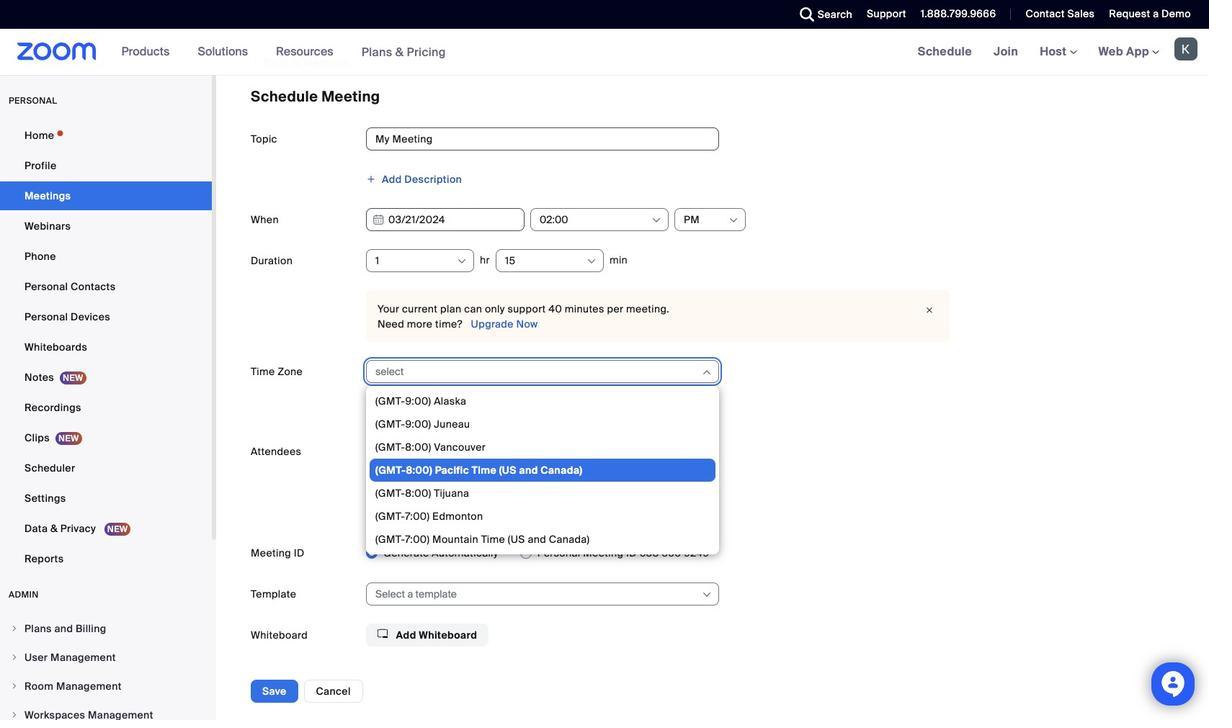 Task type: locate. For each thing, give the bounding box(es) containing it.
9249
[[684, 547, 709, 560]]

personal inside personal contacts 'link'
[[24, 280, 68, 293]]

personal inside meeting id option group
[[537, 547, 580, 560]]

0 horizontal spatial meeting.
[[557, 510, 601, 523]]

meeting. inside your current plan can only support 40 minutes per meeting. need more time? upgrade now
[[626, 303, 670, 316]]

right image
[[10, 625, 19, 633]]

billing
[[76, 623, 106, 635]]

0 vertical spatial meetings
[[304, 56, 350, 69]]

canada) for (gmt-7:00) mountain time (us and canada)
[[549, 533, 590, 546]]

user
[[24, 651, 48, 664]]

after
[[513, 510, 536, 523]]

management
[[50, 651, 116, 664], [56, 680, 122, 693]]

hide options image
[[701, 367, 713, 378]]

time left zone
[[251, 365, 275, 378]]

& left the pricing
[[395, 44, 404, 59]]

chat up access
[[536, 476, 560, 489]]

0 vertical spatial schedule
[[918, 44, 972, 59]]

id left 638
[[626, 547, 637, 560]]

(gmt- for (gmt-8:00) vancouver
[[375, 441, 405, 454]]

1 vertical spatial chat
[[431, 510, 454, 523]]

(gmt- up (gmt-9:00) juneau
[[375, 395, 405, 408]]

(gmt-8:00) vancouver
[[375, 441, 486, 454]]

plans inside menu item
[[24, 623, 52, 635]]

0 horizontal spatial meetings
[[24, 189, 71, 202]]

1 vertical spatial schedule
[[251, 87, 318, 106]]

alaska
[[434, 395, 466, 408]]

0 horizontal spatial schedule
[[251, 87, 318, 106]]

7:00) for edmonton
[[405, 510, 430, 523]]

& right data
[[50, 522, 58, 535]]

0 vertical spatial chat
[[536, 476, 560, 489]]

and inside menu item
[[54, 623, 73, 635]]

0 horizontal spatial plans
[[24, 623, 52, 635]]

1 horizontal spatial &
[[395, 44, 404, 59]]

(gmt- down the (gmt-9:00) alaska
[[375, 418, 405, 431]]

&
[[395, 44, 404, 59], [50, 522, 58, 535]]

meeting. right per
[[626, 303, 670, 316]]

show options image left min
[[586, 256, 597, 267]]

settings
[[24, 492, 66, 505]]

only
[[485, 303, 505, 316]]

plans for plans and billing
[[24, 623, 52, 635]]

time for 8:00)
[[472, 464, 497, 477]]

meeting up template
[[251, 547, 291, 560]]

left image
[[251, 55, 261, 69]]

request a demo link
[[1098, 0, 1209, 29], [1109, 7, 1191, 20]]

meetings up webinars
[[24, 189, 71, 202]]

pacific
[[435, 464, 469, 477]]

When text field
[[366, 208, 525, 231]]

0 vertical spatial meeting.
[[626, 303, 670, 316]]

1 vertical spatial (us
[[508, 533, 525, 546]]

contacts
[[71, 280, 116, 293]]

show options image down '9249'
[[701, 590, 713, 601]]

plans & pricing
[[361, 44, 446, 59]]

meeting
[[322, 87, 380, 106], [493, 476, 534, 489], [599, 494, 639, 507], [251, 547, 291, 560], [583, 547, 623, 560]]

show options image left pm in the top right of the page
[[651, 215, 662, 226]]

admin menu menu
[[0, 615, 212, 721]]

schedule inside meetings navigation
[[918, 44, 972, 59]]

meetings up schedule meeting
[[304, 56, 350, 69]]

show options image
[[651, 215, 662, 226], [728, 215, 739, 226], [586, 256, 597, 267], [701, 590, 713, 601]]

add for add whiteboard
[[396, 629, 416, 642]]

1 vertical spatial time
[[472, 464, 497, 477]]

0 vertical spatial add
[[382, 173, 402, 186]]

personal devices
[[24, 311, 110, 324]]

add description
[[382, 173, 462, 186]]

plans and billing menu item
[[0, 615, 212, 643]]

0 vertical spatial 8:00)
[[405, 441, 431, 454]]

8:00) up group
[[405, 487, 431, 500]]

0 vertical spatial 9:00)
[[405, 395, 431, 408]]

resources button
[[276, 29, 340, 75]]

meetings inside back to meetings link
[[304, 56, 350, 69]]

upgrade
[[471, 318, 514, 331]]

plans for plans & pricing
[[361, 44, 392, 59]]

0 vertical spatial (us
[[499, 464, 516, 477]]

right image inside 'room management' menu item
[[10, 682, 19, 691]]

chat down attendees
[[431, 510, 454, 523]]

join
[[994, 44, 1018, 59]]

1 vertical spatial meeting.
[[557, 510, 601, 523]]

personal for personal meeting id 638 666 9249
[[537, 547, 580, 560]]

1 7:00) from the top
[[405, 510, 430, 523]]

meeting up personal meeting id 638 666 9249
[[599, 494, 639, 507]]

personal inside personal devices link
[[24, 311, 68, 324]]

2 (gmt- from the top
[[375, 418, 405, 431]]

1 horizontal spatial chat
[[536, 476, 560, 489]]

1 horizontal spatial plans
[[361, 44, 392, 59]]

5 (gmt- from the top
[[375, 487, 405, 500]]

notes link
[[0, 363, 212, 392]]

save button
[[251, 680, 298, 703]]

2 whiteboard from the left
[[419, 629, 477, 642]]

1 vertical spatial &
[[50, 522, 58, 535]]

schedule down back
[[251, 87, 318, 106]]

meeting. inside enable continuous meeting chat added attendees will have access to the meeting group chat before and after the meeting.
[[557, 510, 601, 523]]

(gmt- down recurring
[[375, 441, 405, 454]]

1 vertical spatial meetings
[[24, 189, 71, 202]]

1 button
[[375, 250, 455, 272]]

(gmt- down added
[[375, 510, 405, 523]]

1 horizontal spatial meeting.
[[626, 303, 670, 316]]

1 vertical spatial 7:00)
[[405, 533, 430, 546]]

0 vertical spatial management
[[50, 651, 116, 664]]

9:00) down the (gmt-9:00) alaska
[[405, 418, 431, 431]]

products button
[[121, 29, 176, 75]]

0 horizontal spatial id
[[294, 547, 305, 560]]

3 (gmt- from the top
[[375, 441, 405, 454]]

1 vertical spatial canada)
[[549, 533, 590, 546]]

recurring meeting
[[383, 406, 475, 419]]

meeting down back to meetings
[[322, 87, 380, 106]]

0 vertical spatial plans
[[361, 44, 392, 59]]

right image inside user management menu item
[[10, 653, 19, 662]]

a
[[1153, 7, 1159, 20]]

zone
[[278, 365, 303, 378]]

web app
[[1098, 44, 1149, 59]]

list box
[[370, 321, 715, 721]]

management down billing
[[50, 651, 116, 664]]

0 vertical spatial &
[[395, 44, 404, 59]]

0 vertical spatial canada)
[[541, 464, 583, 477]]

add inside button
[[396, 629, 416, 642]]

contact sales
[[1026, 7, 1095, 20]]

webinars link
[[0, 212, 212, 241]]

8:00) up (gmt-8:00) tijuana
[[406, 464, 432, 477]]

chat
[[536, 476, 560, 489], [431, 510, 454, 523]]

2 id from the left
[[626, 547, 637, 560]]

personal up whiteboards
[[24, 311, 68, 324]]

schedule down the 1.888.799.9666
[[918, 44, 972, 59]]

the down access
[[539, 510, 555, 523]]

to
[[291, 56, 301, 69], [567, 494, 577, 507]]

8:00)
[[405, 441, 431, 454], [406, 464, 432, 477], [405, 487, 431, 500]]

more
[[407, 318, 433, 331]]

list box containing (gmt-9:00) alaska
[[370, 321, 715, 721]]

the right access
[[580, 494, 596, 507]]

0 horizontal spatial the
[[539, 510, 555, 523]]

time up will
[[472, 464, 497, 477]]

whiteboard inside button
[[419, 629, 477, 642]]

id inside option group
[[626, 547, 637, 560]]

right image
[[10, 653, 19, 662], [10, 682, 19, 691], [10, 711, 19, 720]]

meeting. down access
[[557, 510, 601, 523]]

(gmt- for (gmt-8:00) tijuana
[[375, 487, 405, 500]]

2 9:00) from the top
[[405, 418, 431, 431]]

2 vertical spatial time
[[481, 533, 505, 546]]

(gmt-7:00) mountain time (us and canada)
[[375, 533, 590, 546]]

1 vertical spatial management
[[56, 680, 122, 693]]

product information navigation
[[111, 29, 457, 76]]

4 (gmt- from the top
[[375, 464, 406, 477]]

1 (gmt- from the top
[[375, 395, 405, 408]]

clips link
[[0, 424, 212, 452]]

time?
[[435, 318, 462, 331]]

1.888.799.9666 button up join
[[910, 0, 1000, 29]]

canada) up access
[[541, 464, 583, 477]]

and left billing
[[54, 623, 73, 635]]

0 horizontal spatial whiteboard
[[251, 629, 308, 642]]

plans & pricing link
[[361, 44, 446, 59], [361, 44, 446, 59]]

mountain
[[432, 533, 478, 546]]

generate
[[383, 547, 429, 560]]

admin
[[9, 589, 39, 601]]

6 (gmt- from the top
[[375, 510, 405, 523]]

your
[[378, 303, 399, 316]]

(gmt-
[[375, 395, 405, 408], [375, 418, 405, 431], [375, 441, 405, 454], [375, 464, 406, 477], [375, 487, 405, 500], [375, 510, 405, 523], [375, 533, 405, 546]]

schedule for schedule
[[918, 44, 972, 59]]

2 vertical spatial right image
[[10, 711, 19, 720]]

7:00) up generate on the bottom left
[[405, 533, 430, 546]]

9:00) for juneau
[[405, 418, 431, 431]]

schedule
[[918, 44, 972, 59], [251, 87, 318, 106]]

plans inside product information navigation
[[361, 44, 392, 59]]

zoom logo image
[[17, 43, 96, 61]]

attendees
[[251, 445, 301, 458]]

1 whiteboard from the left
[[251, 629, 308, 642]]

whiteboard
[[251, 629, 308, 642], [419, 629, 477, 642]]

plans right right image
[[24, 623, 52, 635]]

meeting.
[[626, 303, 670, 316], [557, 510, 601, 523]]

continuous
[[434, 476, 491, 489]]

1 vertical spatial personal
[[24, 311, 68, 324]]

plans left the pricing
[[361, 44, 392, 59]]

(gmt- up group
[[375, 487, 405, 500]]

personal contacts link
[[0, 272, 212, 301]]

settings link
[[0, 484, 212, 513]]

1.888.799.9666 button up 'schedule' link
[[921, 7, 996, 20]]

banner
[[0, 29, 1209, 76]]

attendees
[[433, 494, 483, 507]]

recurring
[[383, 406, 431, 419]]

management down user management menu item
[[56, 680, 122, 693]]

2 7:00) from the top
[[405, 533, 430, 546]]

(gmt- for (gmt-8:00) pacific time (us and canada)
[[375, 464, 406, 477]]

id
[[294, 547, 305, 560], [626, 547, 637, 560]]

personal meeting id 638 666 9249
[[537, 547, 709, 560]]

id up template
[[294, 547, 305, 560]]

before
[[457, 510, 489, 523]]

time down "before"
[[481, 533, 505, 546]]

profile picture image
[[1174, 37, 1197, 61]]

(gmt-9:00) alaska
[[375, 395, 466, 408]]

1 vertical spatial add
[[396, 629, 416, 642]]

1 right image from the top
[[10, 653, 19, 662]]

1 horizontal spatial id
[[626, 547, 637, 560]]

personal
[[9, 95, 57, 107]]

15 button
[[505, 250, 585, 272]]

& inside personal menu menu
[[50, 522, 58, 535]]

and down will
[[492, 510, 510, 523]]

1 horizontal spatial the
[[580, 494, 596, 507]]

1 vertical spatial 8:00)
[[406, 464, 432, 477]]

3 right image from the top
[[10, 711, 19, 720]]

8:00) down (gmt-9:00) juneau
[[405, 441, 431, 454]]

enable
[[398, 476, 431, 489]]

1 horizontal spatial to
[[567, 494, 577, 507]]

1 vertical spatial plans
[[24, 623, 52, 635]]

1 9:00) from the top
[[405, 395, 431, 408]]

7:00)
[[405, 510, 430, 523], [405, 533, 430, 546]]

personal up select meeting template text field
[[537, 547, 580, 560]]

generate automatically
[[383, 547, 498, 560]]

support
[[867, 7, 906, 20]]

scheduler link
[[0, 454, 212, 483]]

& inside product information navigation
[[395, 44, 404, 59]]

schedule for schedule meeting
[[251, 87, 318, 106]]

0 vertical spatial to
[[291, 56, 301, 69]]

2 right image from the top
[[10, 682, 19, 691]]

personal down phone
[[24, 280, 68, 293]]

and inside enable continuous meeting chat added attendees will have access to the meeting group chat before and after the meeting.
[[492, 510, 510, 523]]

(gmt- up added
[[375, 464, 406, 477]]

2 vertical spatial personal
[[537, 547, 580, 560]]

2 vertical spatial 8:00)
[[405, 487, 431, 500]]

meetings
[[304, 56, 350, 69], [24, 189, 71, 202]]

1 horizontal spatial whiteboard
[[419, 629, 477, 642]]

0 vertical spatial 7:00)
[[405, 510, 430, 523]]

meeting left 638
[[583, 547, 623, 560]]

9:00) up (gmt-9:00) juneau
[[405, 395, 431, 408]]

meeting
[[434, 406, 475, 419]]

1.888.799.9666 button
[[910, 0, 1000, 29], [921, 7, 996, 20]]

0 horizontal spatial chat
[[431, 510, 454, 523]]

(gmt- up generate on the bottom left
[[375, 533, 405, 546]]

1 vertical spatial to
[[567, 494, 577, 507]]

current
[[402, 303, 438, 316]]

plan
[[440, 303, 461, 316]]

1 vertical spatial 9:00)
[[405, 418, 431, 431]]

1 horizontal spatial schedule
[[918, 44, 972, 59]]

search button
[[789, 0, 856, 29]]

(us down after
[[508, 533, 525, 546]]

1 vertical spatial right image
[[10, 682, 19, 691]]

juneau
[[434, 418, 470, 431]]

add inside button
[[382, 173, 402, 186]]

1 horizontal spatial meetings
[[304, 56, 350, 69]]

1 vertical spatial the
[[539, 510, 555, 523]]

minutes
[[565, 303, 604, 316]]

will
[[485, 494, 501, 507]]

(gmt- for (gmt-7:00) edmonton
[[375, 510, 405, 523]]

0 horizontal spatial &
[[50, 522, 58, 535]]

room management menu item
[[0, 673, 212, 700]]

time zone
[[251, 365, 303, 378]]

added
[[398, 494, 430, 507]]

canada) down access
[[549, 533, 590, 546]]

menu item
[[0, 702, 212, 721]]

select start time text field
[[540, 209, 650, 231]]

0 vertical spatial personal
[[24, 280, 68, 293]]

0 vertical spatial right image
[[10, 653, 19, 662]]

per
[[607, 303, 623, 316]]

(us up the have on the bottom
[[499, 464, 516, 477]]

meetings navigation
[[907, 29, 1209, 76]]

contact sales link
[[1015, 0, 1098, 29], [1026, 7, 1095, 20]]

7:00) down added
[[405, 510, 430, 523]]

7 (gmt- from the top
[[375, 533, 405, 546]]

data & privacy link
[[0, 514, 212, 543]]



Task type: describe. For each thing, give the bounding box(es) containing it.
personal menu menu
[[0, 121, 212, 575]]

request
[[1109, 7, 1150, 20]]

select meeting template text field
[[375, 584, 700, 605]]

whiteboards
[[24, 341, 87, 354]]

(gmt-8:00) tijuana
[[375, 487, 469, 500]]

meeting id
[[251, 547, 305, 560]]

reports
[[24, 553, 64, 566]]

now
[[516, 318, 538, 331]]

template
[[251, 588, 296, 601]]

save
[[262, 685, 286, 698]]

host button
[[1040, 44, 1077, 59]]

show options image
[[456, 256, 468, 267]]

(gmt-7:00) edmonton
[[375, 510, 483, 523]]

whiteboards link
[[0, 333, 212, 362]]

add for add description
[[382, 173, 402, 186]]

(gmt-9:00) juneau
[[375, 418, 470, 431]]

security
[[251, 670, 291, 683]]

meeting id option group
[[366, 542, 1174, 565]]

add whiteboard
[[393, 629, 477, 642]]

scheduler
[[24, 462, 75, 475]]

recordings link
[[0, 393, 212, 422]]

meetings inside meetings link
[[24, 189, 71, 202]]

0 vertical spatial time
[[251, 365, 275, 378]]

right image for user management
[[10, 653, 19, 662]]

automatically
[[432, 547, 498, 560]]

0 horizontal spatial to
[[291, 56, 301, 69]]

management for user management
[[50, 651, 116, 664]]

add whiteboard button
[[366, 624, 489, 647]]

meeting inside meeting id option group
[[583, 547, 623, 560]]

Topic text field
[[366, 128, 719, 151]]

pm
[[684, 213, 700, 226]]

upgrade now link
[[468, 318, 538, 331]]

can
[[464, 303, 482, 316]]

canada) for (gmt-8:00) pacific time (us and canada)
[[541, 464, 583, 477]]

topic
[[251, 133, 277, 146]]

(us for pacific
[[499, 464, 516, 477]]

0 vertical spatial the
[[580, 494, 596, 507]]

resources
[[276, 44, 333, 59]]

app
[[1126, 44, 1149, 59]]

back to meetings
[[261, 56, 350, 69]]

tijuana
[[434, 487, 469, 500]]

pm button
[[684, 209, 727, 231]]

(us for mountain
[[508, 533, 525, 546]]

(gmt- for (gmt-9:00) juneau
[[375, 418, 405, 431]]

user management menu item
[[0, 644, 212, 672]]

contact
[[1026, 7, 1065, 20]]

cancel
[[316, 685, 351, 698]]

when
[[251, 213, 279, 226]]

description
[[404, 173, 462, 186]]

7:00) for mountain
[[405, 533, 430, 546]]

1
[[375, 254, 379, 267]]

select time zone text field
[[375, 361, 700, 383]]

(gmt-8:00) pacific time (us and canada)
[[375, 464, 583, 477]]

phone
[[24, 250, 56, 263]]

plans and billing
[[24, 623, 106, 635]]

webinars
[[24, 220, 71, 233]]

and down after
[[528, 533, 546, 546]]

banner containing products
[[0, 29, 1209, 76]]

personal devices link
[[0, 303, 212, 331]]

666
[[662, 547, 681, 560]]

close image
[[921, 303, 938, 318]]

right image for room management
[[10, 682, 19, 691]]

1 id from the left
[[294, 547, 305, 560]]

home link
[[0, 121, 212, 150]]

enable continuous meeting chat added attendees will have access to the meeting group chat before and after the meeting.
[[398, 476, 639, 523]]

duration
[[251, 254, 293, 267]]

to inside enable continuous meeting chat added attendees will have access to the meeting group chat before and after the meeting.
[[567, 494, 577, 507]]

8:00) for pacific
[[406, 464, 432, 477]]

cancel button
[[304, 680, 363, 703]]

web app button
[[1098, 44, 1159, 59]]

phone link
[[0, 242, 212, 271]]

access
[[530, 494, 565, 507]]

join link
[[983, 29, 1029, 75]]

meetings link
[[0, 182, 212, 210]]

home
[[24, 129, 54, 142]]

8:00) for vancouver
[[405, 441, 431, 454]]

personal for personal devices
[[24, 311, 68, 324]]

profile link
[[0, 151, 212, 180]]

add description button
[[366, 169, 462, 190]]

recordings
[[24, 401, 81, 414]]

solutions
[[198, 44, 248, 59]]

15
[[505, 254, 515, 267]]

web
[[1098, 44, 1123, 59]]

9:00) for alaska
[[405, 395, 431, 408]]

& for privacy
[[50, 522, 58, 535]]

sales
[[1067, 7, 1095, 20]]

(gmt- for (gmt-7:00) mountain time (us and canada)
[[375, 533, 405, 546]]

management for room management
[[56, 680, 122, 693]]

8:00) for tijuana
[[405, 487, 431, 500]]

solutions button
[[198, 29, 254, 75]]

devices
[[71, 311, 110, 324]]

(gmt- for (gmt-9:00) alaska
[[375, 395, 405, 408]]

pricing
[[407, 44, 446, 59]]

need
[[378, 318, 404, 331]]

1.888.799.9666
[[921, 7, 996, 20]]

user management
[[24, 651, 116, 664]]

your current plan can only support 40 minutes per meeting. need more time? upgrade now
[[378, 303, 670, 331]]

schedule link
[[907, 29, 983, 75]]

& for pricing
[[395, 44, 404, 59]]

back to meetings link
[[251, 50, 350, 74]]

privacy
[[60, 522, 96, 535]]

time for 7:00)
[[481, 533, 505, 546]]

min
[[609, 253, 628, 266]]

data & privacy
[[24, 522, 99, 535]]

room
[[24, 680, 54, 693]]

add image
[[366, 174, 376, 184]]

show options image right pm dropdown button
[[728, 215, 739, 226]]

meeting up the have on the bottom
[[493, 476, 534, 489]]

group
[[398, 510, 428, 523]]

and up the have on the bottom
[[519, 464, 538, 477]]

personal for personal contacts
[[24, 280, 68, 293]]

security group
[[366, 665, 1174, 721]]

edmonton
[[432, 510, 483, 523]]

hr
[[480, 253, 490, 266]]



Task type: vqa. For each thing, say whether or not it's contained in the screenshot.
right the
yes



